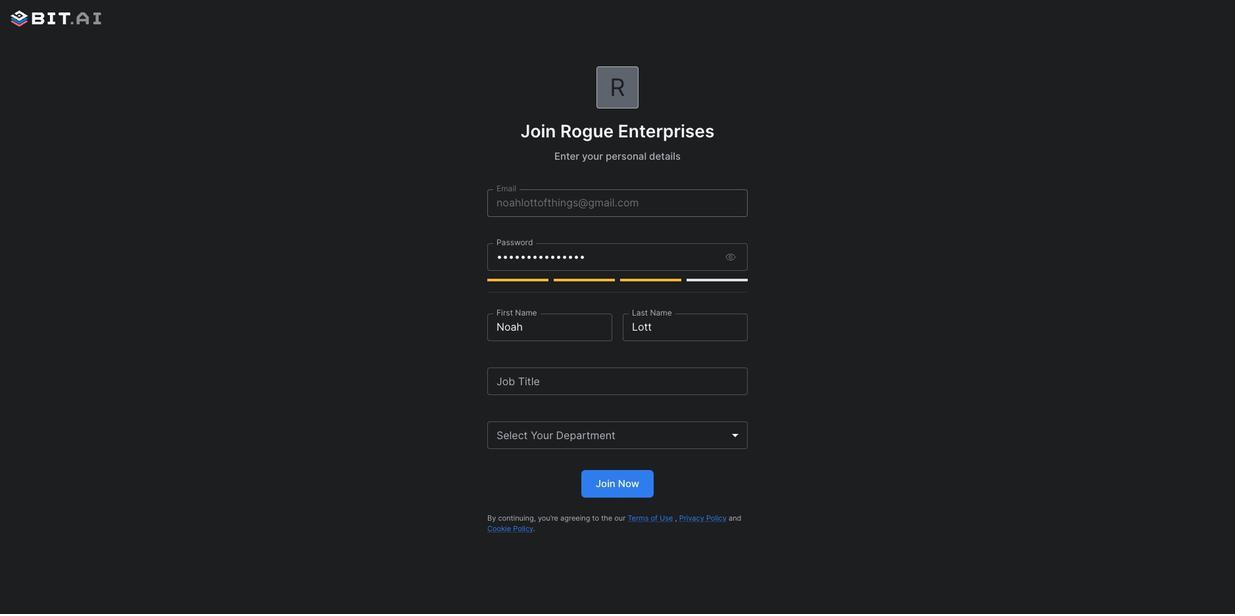 Task type: describe. For each thing, give the bounding box(es) containing it.
now
[[618, 477, 639, 490]]

enter
[[554, 150, 579, 162]]

the
[[601, 514, 612, 523]]

name for last name
[[650, 308, 672, 317]]

enterprises
[[618, 120, 714, 141]]

our
[[614, 514, 626, 523]]

you're
[[538, 514, 558, 523]]

CEO text field
[[487, 368, 748, 395]]

Last Name text field
[[623, 314, 748, 341]]

enter your personal details
[[554, 150, 681, 162]]

join for join rogue enterprises
[[521, 120, 556, 141]]

privacy
[[679, 514, 704, 523]]

first name
[[497, 308, 537, 317]]

continuing,
[[498, 514, 536, 523]]

join now
[[596, 477, 639, 490]]

3 progress bar from the left
[[620, 279, 681, 281]]

by
[[487, 514, 496, 523]]

,
[[675, 514, 677, 523]]

last
[[632, 308, 648, 317]]

first
[[497, 308, 513, 317]]

email
[[497, 183, 516, 193]]

terms
[[628, 514, 649, 523]]

Email text field
[[487, 189, 748, 217]]

agreeing
[[560, 514, 590, 523]]

join rogue enterprises
[[521, 120, 714, 141]]

0 horizontal spatial policy
[[513, 524, 533, 533]]

details
[[649, 150, 681, 162]]

use
[[660, 514, 673, 523]]

password
[[497, 237, 533, 247]]

join for join now
[[596, 477, 615, 490]]

of
[[651, 514, 658, 523]]

Password password field
[[487, 243, 718, 271]]

personal
[[606, 150, 647, 162]]



Task type: vqa. For each thing, say whether or not it's contained in the screenshot.
fourth help image
no



Task type: locate. For each thing, give the bounding box(es) containing it.
your
[[582, 150, 603, 162]]

0 horizontal spatial name
[[515, 308, 537, 317]]

name
[[515, 308, 537, 317], [650, 308, 672, 317]]

r
[[610, 73, 625, 102]]

to
[[592, 514, 599, 523]]

terms of use link
[[628, 514, 673, 523]]

progress bar up first name
[[487, 279, 548, 281]]

cookie policy link
[[487, 524, 533, 533]]

and
[[729, 514, 741, 523]]

join left now
[[596, 477, 615, 490]]

1 progress bar from the left
[[487, 279, 548, 281]]

privacy policy link
[[679, 514, 727, 523]]

name right 'first' at the left bottom of page
[[515, 308, 537, 317]]

First Name text field
[[487, 314, 612, 341]]

1 name from the left
[[515, 308, 537, 317]]

1 vertical spatial join
[[596, 477, 615, 490]]

2 name from the left
[[650, 308, 672, 317]]

policy
[[706, 514, 727, 523], [513, 524, 533, 533]]

progress bar up last name text box
[[687, 279, 748, 281]]

progress bar down password password field
[[554, 279, 615, 281]]

1 horizontal spatial policy
[[706, 514, 727, 523]]

0 horizontal spatial join
[[521, 120, 556, 141]]

progress bar up last name
[[620, 279, 681, 281]]

1 horizontal spatial name
[[650, 308, 672, 317]]

join
[[521, 120, 556, 141], [596, 477, 615, 490]]

.
[[533, 524, 535, 533]]

policy down continuing, on the left
[[513, 524, 533, 533]]

last name
[[632, 308, 672, 317]]

by continuing, you're agreeing to the our terms of use , privacy policy and cookie policy .
[[487, 514, 741, 533]]

2 progress bar from the left
[[554, 279, 615, 281]]

1 vertical spatial policy
[[513, 524, 533, 533]]

cookie
[[487, 524, 511, 533]]

join now button
[[581, 470, 654, 498]]

4 progress bar from the left
[[687, 279, 748, 281]]

rogue
[[560, 120, 614, 141]]

0 vertical spatial policy
[[706, 514, 727, 523]]

name right the last
[[650, 308, 672, 317]]

progress bar
[[487, 279, 548, 281], [554, 279, 615, 281], [620, 279, 681, 281], [687, 279, 748, 281]]

name for first name
[[515, 308, 537, 317]]

None field
[[487, 422, 748, 449]]

join inside 'button'
[[596, 477, 615, 490]]

1 horizontal spatial join
[[596, 477, 615, 490]]

policy left and
[[706, 514, 727, 523]]

join up enter
[[521, 120, 556, 141]]

0 vertical spatial join
[[521, 120, 556, 141]]



